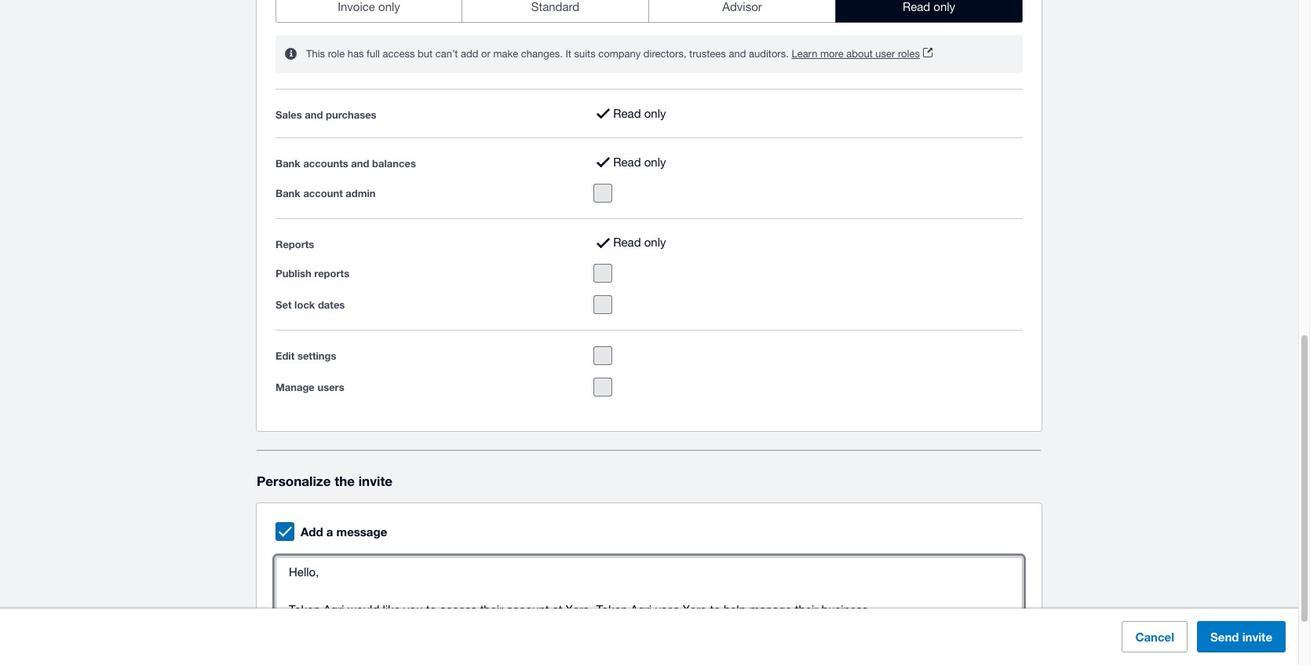 Task type: describe. For each thing, give the bounding box(es) containing it.
settings
[[298, 350, 337, 362]]

purchases
[[326, 108, 377, 121]]

message
[[337, 525, 387, 539]]

directors,
[[644, 48, 687, 60]]

reports
[[276, 238, 314, 250]]

option group containing invoice only
[[276, 0, 1023, 23]]

learn more about user roles link
[[792, 45, 933, 64]]

edit settings
[[276, 350, 337, 362]]

advisor
[[723, 0, 763, 13]]

make
[[494, 48, 519, 60]]

admin
[[346, 187, 376, 199]]

set lock dates
[[276, 299, 345, 311]]

send
[[1211, 630, 1240, 644]]

reports
[[314, 267, 350, 280]]

only for bank accounts and balances
[[645, 156, 666, 169]]

invite inside button
[[1243, 630, 1273, 644]]

manage
[[276, 381, 315, 394]]

only for reports
[[645, 236, 666, 249]]

it
[[566, 48, 572, 60]]

read only for reports
[[614, 236, 666, 249]]

publish reports
[[276, 267, 350, 280]]

bank accounts and balances
[[276, 157, 416, 170]]

company
[[599, 48, 641, 60]]

accounts
[[304, 157, 349, 170]]

2 vertical spatial and
[[351, 157, 370, 170]]

suits
[[575, 48, 596, 60]]

read for sales and purchases
[[614, 107, 641, 120]]

sales
[[276, 108, 302, 121]]

changes.
[[521, 48, 563, 60]]

full
[[367, 48, 380, 60]]

manage users
[[276, 381, 345, 394]]

balances
[[372, 157, 416, 170]]



Task type: vqa. For each thing, say whether or not it's contained in the screenshot.
the 'access'
yes



Task type: locate. For each thing, give the bounding box(es) containing it.
about
[[847, 48, 873, 60]]

users
[[318, 381, 345, 394]]

option group
[[276, 0, 1023, 23]]

this role has full access but can't add or make changes. it suits company directors, trustees and auditors. learn more about user roles
[[306, 48, 921, 60]]

personalize the invite
[[257, 473, 393, 489]]

send invite
[[1211, 630, 1273, 644]]

1 bank from the top
[[276, 157, 301, 170]]

set
[[276, 299, 292, 311]]

bank left account
[[276, 187, 301, 199]]

only
[[379, 0, 400, 13], [934, 0, 956, 13], [645, 107, 666, 120], [645, 156, 666, 169], [645, 236, 666, 249]]

user
[[876, 48, 896, 60]]

edit
[[276, 350, 295, 362]]

invoice only
[[338, 0, 400, 13]]

read only
[[903, 0, 956, 13], [614, 107, 666, 120], [614, 156, 666, 169], [614, 236, 666, 249]]

read only for bank accounts and balances
[[614, 156, 666, 169]]

a
[[327, 525, 333, 539]]

and up admin
[[351, 157, 370, 170]]

standard
[[532, 0, 580, 13]]

sales and purchases
[[276, 108, 377, 121]]

cancel button
[[1123, 621, 1189, 653]]

learn
[[792, 48, 818, 60]]

account
[[304, 187, 343, 199]]

send invite button
[[1198, 621, 1287, 653]]

this
[[306, 48, 325, 60]]

1 vertical spatial invite
[[1243, 630, 1273, 644]]

read for bank accounts and balances
[[614, 156, 641, 169]]

0 horizontal spatial and
[[305, 108, 323, 121]]

more
[[821, 48, 844, 60]]

personalize
[[257, 473, 331, 489]]

invite right the
[[359, 473, 393, 489]]

invite
[[359, 473, 393, 489], [1243, 630, 1273, 644]]

trustees
[[690, 48, 726, 60]]

but
[[418, 48, 433, 60]]

and
[[729, 48, 747, 60], [305, 108, 323, 121], [351, 157, 370, 170]]

roles
[[899, 48, 921, 60]]

1 horizontal spatial and
[[351, 157, 370, 170]]

dates
[[318, 299, 345, 311]]

invoice
[[338, 0, 375, 13]]

bank left accounts at the top
[[276, 157, 301, 170]]

1 vertical spatial and
[[305, 108, 323, 121]]

0 horizontal spatial invite
[[359, 473, 393, 489]]

and right trustees
[[729, 48, 747, 60]]

2 bank from the top
[[276, 187, 301, 199]]

bank for bank accounts and balances
[[276, 157, 301, 170]]

and right the sales
[[305, 108, 323, 121]]

Add a message text field
[[276, 558, 1023, 625]]

bank account admin
[[276, 187, 376, 199]]

role
[[328, 48, 345, 60]]

1 horizontal spatial invite
[[1243, 630, 1273, 644]]

invite right the send
[[1243, 630, 1273, 644]]

only for sales and purchases
[[645, 107, 666, 120]]

read only for sales and purchases
[[614, 107, 666, 120]]

read inside option group
[[903, 0, 931, 13]]

has
[[348, 48, 364, 60]]

cancel
[[1136, 630, 1175, 644]]

or
[[481, 48, 491, 60]]

lock
[[295, 299, 315, 311]]

0 vertical spatial bank
[[276, 157, 301, 170]]

add
[[461, 48, 479, 60]]

publish
[[276, 267, 312, 280]]

access
[[383, 48, 415, 60]]

can't
[[436, 48, 458, 60]]

0 vertical spatial and
[[729, 48, 747, 60]]

2 horizontal spatial and
[[729, 48, 747, 60]]

1 vertical spatial bank
[[276, 187, 301, 199]]

auditors.
[[749, 48, 789, 60]]

add
[[301, 525, 323, 539]]

add a message
[[301, 525, 387, 539]]

the
[[335, 473, 355, 489]]

read
[[903, 0, 931, 13], [614, 107, 641, 120], [614, 156, 641, 169], [614, 236, 641, 249]]

bank for bank account admin
[[276, 187, 301, 199]]

read for reports
[[614, 236, 641, 249]]

0 vertical spatial invite
[[359, 473, 393, 489]]

bank
[[276, 157, 301, 170], [276, 187, 301, 199]]



